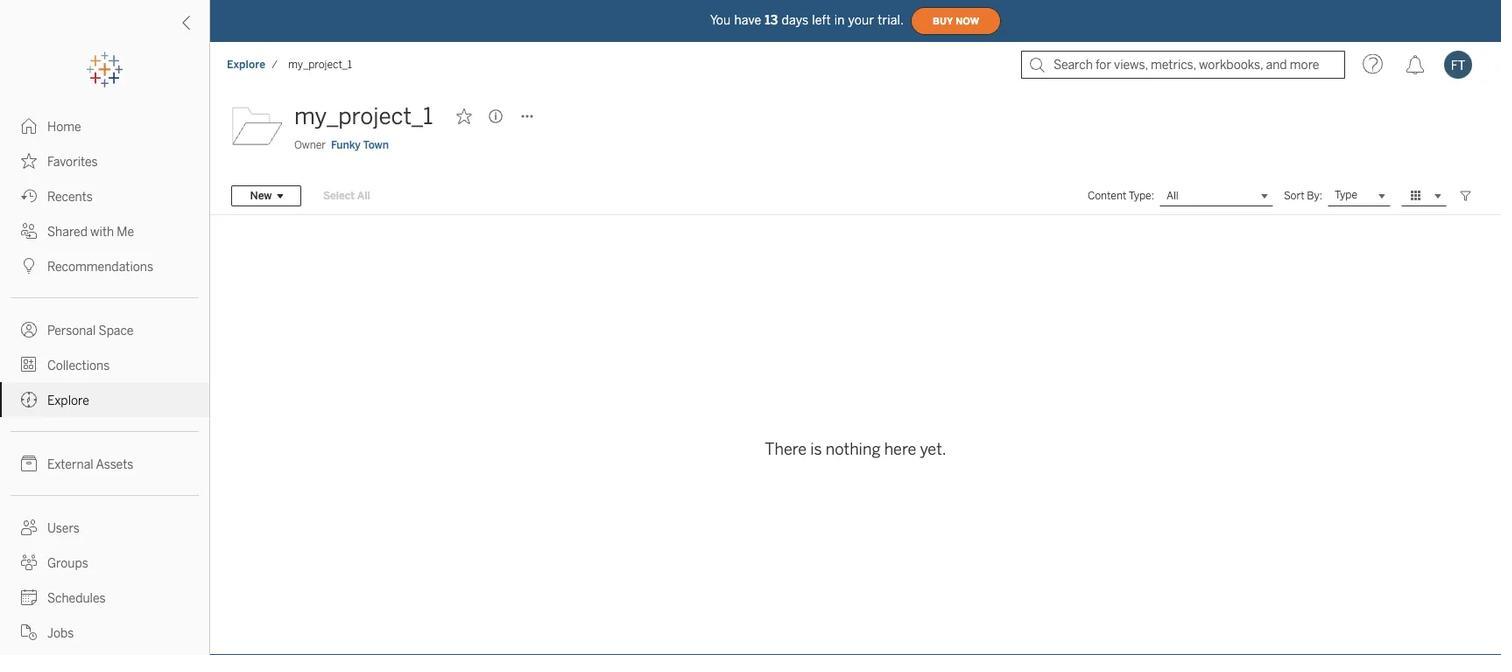 Task type: locate. For each thing, give the bounding box(es) containing it.
favorites
[[47, 155, 98, 169]]

explore
[[227, 58, 266, 71], [47, 394, 89, 408]]

shared with me link
[[0, 214, 209, 249]]

home
[[47, 120, 81, 134]]

1 all from the left
[[357, 190, 370, 202]]

groups link
[[0, 546, 209, 581]]

explore inside the main navigation. press the up and down arrow keys to access links. element
[[47, 394, 89, 408]]

owner
[[294, 139, 326, 152]]

all right type:
[[1166, 190, 1179, 202]]

all
[[357, 190, 370, 202], [1166, 190, 1179, 202]]

owner funky town
[[294, 139, 389, 152]]

select all
[[323, 190, 370, 202]]

0 horizontal spatial all
[[357, 190, 370, 202]]

recommendations link
[[0, 249, 209, 284]]

0 vertical spatial explore
[[227, 58, 266, 71]]

recommendations
[[47, 260, 153, 274]]

new button
[[231, 186, 301, 207]]

funky town link
[[331, 137, 389, 153]]

have
[[734, 13, 761, 27]]

by:
[[1307, 190, 1322, 202]]

my_project_1 up funky town link
[[294, 103, 433, 130]]

sort by:
[[1284, 190, 1322, 202]]

0 horizontal spatial explore
[[47, 394, 89, 408]]

/
[[272, 58, 278, 71]]

all inside button
[[357, 190, 370, 202]]

groups
[[47, 557, 88, 571]]

space
[[99, 324, 133, 338]]

new
[[250, 190, 272, 202]]

13
[[765, 13, 778, 27]]

nothing
[[826, 440, 881, 459]]

1 horizontal spatial explore
[[227, 58, 266, 71]]

buy now
[[933, 16, 979, 26]]

explore for explore
[[47, 394, 89, 408]]

explore link down collections
[[0, 383, 209, 418]]

external
[[47, 458, 93, 472]]

main navigation. press the up and down arrow keys to access links. element
[[0, 109, 209, 656]]

2 all from the left
[[1166, 190, 1179, 202]]

buy now button
[[911, 7, 1001, 35]]

explore link
[[226, 57, 266, 72], [0, 383, 209, 418]]

with
[[90, 225, 114, 239]]

town
[[363, 139, 389, 152]]

project image
[[231, 99, 284, 152]]

explore left /
[[227, 58, 266, 71]]

home link
[[0, 109, 209, 144]]

1 horizontal spatial all
[[1166, 190, 1179, 202]]

1 horizontal spatial explore link
[[226, 57, 266, 72]]

my_project_1
[[288, 58, 352, 71], [294, 103, 433, 130]]

select
[[323, 190, 355, 202]]

content type:
[[1088, 190, 1154, 202]]

navigation panel element
[[0, 53, 209, 656]]

explore link left /
[[226, 57, 266, 72]]

favorites link
[[0, 144, 209, 179]]

explore down collections
[[47, 394, 89, 408]]

personal space link
[[0, 313, 209, 348]]

my_project_1 right /
[[288, 58, 352, 71]]

all right 'select' at left top
[[357, 190, 370, 202]]

Search for views, metrics, workbooks, and more text field
[[1021, 51, 1345, 79]]

external assets link
[[0, 447, 209, 482]]

all button
[[1159, 186, 1273, 207]]

1 vertical spatial explore link
[[0, 383, 209, 418]]

0 vertical spatial my_project_1
[[288, 58, 352, 71]]

1 vertical spatial explore
[[47, 394, 89, 408]]

explore for explore /
[[227, 58, 266, 71]]

recents link
[[0, 179, 209, 214]]



Task type: describe. For each thing, give the bounding box(es) containing it.
here
[[884, 440, 916, 459]]

funky
[[331, 139, 361, 152]]

grid view image
[[1408, 188, 1424, 204]]

schedules link
[[0, 581, 209, 616]]

buy
[[933, 16, 953, 26]]

yet.
[[920, 440, 946, 459]]

trial.
[[878, 13, 904, 27]]

jobs link
[[0, 616, 209, 651]]

type:
[[1129, 190, 1154, 202]]

me
[[117, 225, 134, 239]]

left
[[812, 13, 831, 27]]

external assets
[[47, 458, 133, 472]]

collections link
[[0, 348, 209, 383]]

0 horizontal spatial explore link
[[0, 383, 209, 418]]

you
[[710, 13, 731, 27]]

1 vertical spatial my_project_1
[[294, 103, 433, 130]]

explore /
[[227, 58, 278, 71]]

content
[[1088, 190, 1126, 202]]

is
[[810, 440, 822, 459]]

users link
[[0, 511, 209, 546]]

your
[[848, 13, 874, 27]]

now
[[956, 16, 979, 26]]

assets
[[96, 458, 133, 472]]

0 vertical spatial explore link
[[226, 57, 266, 72]]

schedules
[[47, 592, 106, 606]]

collections
[[47, 359, 110, 373]]

in
[[834, 13, 845, 27]]

jobs
[[47, 627, 74, 641]]

days
[[782, 13, 809, 27]]

select all button
[[312, 186, 382, 207]]

you have 13 days left in your trial.
[[710, 13, 904, 27]]

recents
[[47, 190, 93, 204]]

there is nothing here yet.
[[765, 440, 946, 459]]

type button
[[1328, 186, 1391, 207]]

shared
[[47, 225, 88, 239]]

sort
[[1284, 190, 1305, 202]]

my_project_1 element
[[283, 58, 357, 71]]

all inside dropdown button
[[1166, 190, 1179, 202]]

type
[[1335, 189, 1357, 202]]

shared with me
[[47, 225, 134, 239]]

personal
[[47, 324, 96, 338]]

users
[[47, 522, 80, 536]]

there
[[765, 440, 807, 459]]

personal space
[[47, 324, 133, 338]]



Task type: vqa. For each thing, say whether or not it's contained in the screenshot.
"Users"
yes



